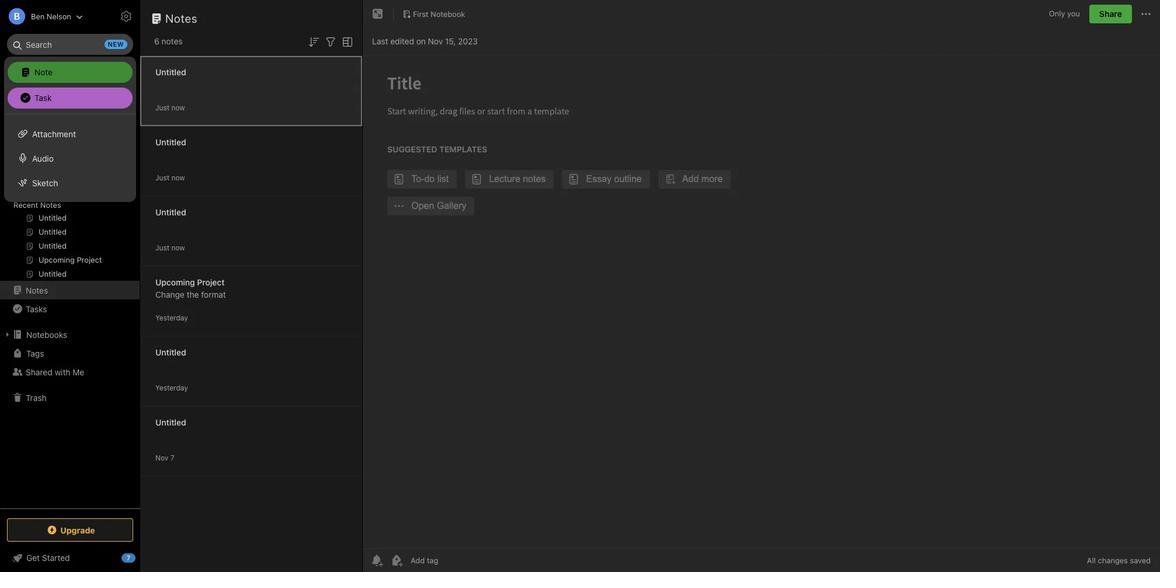 Task type: vqa. For each thing, say whether or not it's contained in the screenshot.
Search Field on the top left of the page
no



Task type: describe. For each thing, give the bounding box(es) containing it.
notes link
[[0, 281, 140, 300]]

click the ...
[[21, 153, 62, 162]]

all changes saved
[[1087, 556, 1151, 565]]

1 now from the top
[[171, 103, 185, 112]]

saved
[[1130, 556, 1151, 565]]

add tag image
[[390, 554, 404, 568]]

Note Editor text field
[[363, 56, 1160, 548]]

recent
[[13, 200, 38, 210]]

tree containing home
[[0, 92, 140, 508]]

Sort options field
[[307, 34, 321, 49]]

click to collapse image
[[136, 551, 145, 565]]

note window element
[[363, 0, 1160, 572]]

6
[[154, 36, 159, 46]]

2 just now from the top
[[155, 173, 185, 182]]

2023
[[458, 36, 478, 46]]

1 vertical spatial nov
[[155, 454, 168, 462]]

first notebook
[[413, 9, 465, 18]]

share button
[[1089, 5, 1132, 23]]

Search text field
[[15, 34, 125, 55]]

note button
[[8, 62, 133, 83]]

edited
[[390, 36, 414, 46]]

upgrade
[[60, 525, 95, 535]]

2 untitled from the top
[[155, 137, 186, 147]]

only you
[[1049, 9, 1080, 18]]

the inside group
[[40, 153, 52, 162]]

trash
[[26, 393, 47, 403]]

upgrade button
[[7, 519, 133, 542]]

stack
[[59, 163, 78, 173]]

audio button
[[4, 146, 136, 171]]

ben nelson
[[31, 11, 71, 21]]

only
[[1049, 9, 1065, 18]]

Account field
[[0, 5, 83, 28]]

note,
[[98, 153, 116, 162]]

the inside upcoming project change the format
[[187, 289, 199, 299]]

first
[[56, 140, 70, 149]]

6 notes
[[154, 36, 183, 46]]

notes
[[162, 36, 183, 46]]

home link
[[0, 92, 140, 110]]

project
[[197, 277, 225, 287]]

2 vertical spatial notes
[[26, 285, 48, 295]]

5 untitled from the top
[[155, 417, 186, 427]]

tasks button
[[0, 300, 140, 318]]

shared with me link
[[0, 363, 140, 381]]

share
[[1099, 9, 1122, 19]]

nelson
[[47, 11, 71, 21]]

2 now from the top
[[171, 173, 185, 182]]

attachment button
[[4, 121, 136, 146]]

1 just now from the top
[[155, 103, 185, 112]]

new
[[108, 40, 124, 48]]

add
[[21, 174, 34, 183]]

recent notes
[[13, 200, 61, 210]]

yesterday for untitled
[[155, 383, 188, 392]]

trash link
[[0, 388, 140, 407]]

settings image
[[119, 9, 133, 23]]

on inside icon on a note, notebook, stack or tag to add it here.
[[81, 153, 90, 162]]

tag
[[89, 163, 101, 173]]

shared
[[26, 367, 52, 377]]

add a reminder image
[[370, 554, 384, 568]]

group containing add your first shortcut
[[0, 129, 140, 286]]

it
[[36, 174, 41, 183]]

get started
[[26, 553, 70, 563]]

shared with me
[[26, 367, 84, 377]]

here.
[[43, 174, 61, 183]]

home
[[26, 96, 48, 106]]

upcoming project change the format
[[155, 277, 226, 299]]

3 now from the top
[[171, 243, 185, 252]]

Add filters field
[[324, 34, 338, 49]]

or
[[80, 163, 87, 173]]

first
[[413, 9, 428, 18]]

started
[[42, 553, 70, 563]]

new search field
[[15, 34, 127, 55]]



Task type: locate. For each thing, give the bounding box(es) containing it.
3 just now from the top
[[155, 243, 185, 252]]

new button
[[7, 61, 133, 82]]

ben
[[31, 11, 45, 21]]

1 vertical spatial the
[[187, 289, 199, 299]]

yesterday for upcoming project
[[155, 313, 188, 322]]

2 vertical spatial just now
[[155, 243, 185, 252]]

1 yesterday from the top
[[155, 313, 188, 322]]

nov inside note window element
[[428, 36, 443, 46]]

change
[[155, 289, 184, 299]]

shortcut
[[72, 140, 103, 149]]

untitled
[[155, 67, 186, 77], [155, 137, 186, 147], [155, 207, 186, 217], [155, 347, 186, 357], [155, 417, 186, 427]]

just now
[[155, 103, 185, 112], [155, 173, 185, 182], [155, 243, 185, 252]]

0 vertical spatial yesterday
[[155, 313, 188, 322]]

0 vertical spatial just
[[155, 103, 169, 112]]

notebooks
[[26, 330, 67, 340]]

0 vertical spatial notes
[[165, 12, 197, 25]]

0 vertical spatial on
[[416, 36, 426, 46]]

0 vertical spatial now
[[171, 103, 185, 112]]

Help and Learning task checklist field
[[0, 549, 140, 568]]

1 vertical spatial just now
[[155, 173, 185, 182]]

0 vertical spatial 7
[[170, 454, 174, 462]]

notes up tasks
[[26, 285, 48, 295]]

just
[[155, 103, 169, 112], [155, 173, 169, 182], [155, 243, 169, 252]]

the left ...
[[40, 153, 52, 162]]

nov
[[428, 36, 443, 46], [155, 454, 168, 462]]

3 untitled from the top
[[155, 207, 186, 217]]

Add tag field
[[409, 555, 497, 566]]

notes up notes
[[165, 12, 197, 25]]

1 vertical spatial yesterday
[[155, 383, 188, 392]]

notes down sketch on the left top of page
[[40, 200, 61, 210]]

sketch button
[[4, 171, 136, 195]]

More actions field
[[1139, 5, 1153, 23]]

7
[[170, 454, 174, 462], [127, 554, 130, 562]]

last
[[372, 36, 388, 46]]

notes inside group
[[40, 200, 61, 210]]

1 vertical spatial 7
[[127, 554, 130, 562]]

attachment
[[32, 129, 76, 139]]

click
[[21, 153, 38, 162]]

2 vertical spatial just
[[155, 243, 169, 252]]

2 vertical spatial now
[[171, 243, 185, 252]]

sketch
[[32, 178, 58, 188]]

notes
[[165, 12, 197, 25], [40, 200, 61, 210], [26, 285, 48, 295]]

3 just from the top
[[155, 243, 169, 252]]

upcoming
[[155, 277, 195, 287]]

expand note image
[[371, 7, 385, 21]]

audio
[[32, 153, 54, 163]]

0 vertical spatial nov
[[428, 36, 443, 46]]

15,
[[445, 36, 456, 46]]

tasks
[[26, 304, 47, 314]]

1 horizontal spatial nov
[[428, 36, 443, 46]]

0 horizontal spatial the
[[40, 153, 52, 162]]

tags button
[[0, 344, 140, 363]]

task button
[[8, 88, 133, 109]]

with
[[55, 367, 70, 377]]

you
[[1067, 9, 1080, 18]]

0 horizontal spatial on
[[81, 153, 90, 162]]

on left a
[[81, 153, 90, 162]]

...
[[54, 153, 62, 162]]

note creation menu element
[[8, 60, 133, 111]]

2 just from the top
[[155, 173, 169, 182]]

last edited on nov 15, 2023
[[372, 36, 478, 46]]

more actions image
[[1139, 7, 1153, 21]]

your
[[38, 140, 54, 149]]

7 inside help and learning task checklist field
[[127, 554, 130, 562]]

notebooks link
[[0, 325, 140, 344]]

nov 7
[[155, 454, 174, 462]]

add
[[21, 140, 35, 149]]

expand notebooks image
[[3, 330, 12, 339]]

a
[[92, 153, 96, 162]]

task
[[34, 93, 52, 103]]

get
[[26, 553, 40, 563]]

notebook,
[[21, 163, 57, 173]]

0 vertical spatial the
[[40, 153, 52, 162]]

note
[[34, 67, 53, 77]]

all
[[1087, 556, 1096, 565]]

1 horizontal spatial the
[[187, 289, 199, 299]]

tree
[[0, 92, 140, 508]]

yesterday
[[155, 313, 188, 322], [155, 383, 188, 392]]

on
[[416, 36, 426, 46], [81, 153, 90, 162]]

2 yesterday from the top
[[155, 383, 188, 392]]

1 vertical spatial now
[[171, 173, 185, 182]]

now
[[171, 103, 185, 112], [171, 173, 185, 182], [171, 243, 185, 252]]

0 horizontal spatial nov
[[155, 454, 168, 462]]

new
[[26, 67, 43, 77]]

0 horizontal spatial 7
[[127, 554, 130, 562]]

first notebook button
[[398, 6, 469, 22]]

View options field
[[338, 34, 355, 49]]

1 horizontal spatial on
[[416, 36, 426, 46]]

1 horizontal spatial 7
[[170, 454, 174, 462]]

add your first shortcut
[[21, 140, 103, 149]]

me
[[73, 367, 84, 377]]

the left format
[[187, 289, 199, 299]]

the
[[40, 153, 52, 162], [187, 289, 199, 299]]

to
[[103, 163, 110, 173]]

format
[[201, 289, 226, 299]]

tags
[[26, 348, 44, 358]]

icon on a note, notebook, stack or tag to add it here.
[[21, 153, 116, 183]]

1 just from the top
[[155, 103, 169, 112]]

changes
[[1098, 556, 1128, 565]]

1 vertical spatial notes
[[40, 200, 61, 210]]

1 vertical spatial just
[[155, 173, 169, 182]]

1 untitled from the top
[[155, 67, 186, 77]]

add filters image
[[324, 35, 338, 49]]

0 vertical spatial just now
[[155, 103, 185, 112]]

on right edited
[[416, 36, 426, 46]]

4 untitled from the top
[[155, 347, 186, 357]]

group
[[0, 129, 140, 286]]

notebook
[[431, 9, 465, 18]]

icon
[[64, 153, 79, 162]]

on inside note window element
[[416, 36, 426, 46]]

1 vertical spatial on
[[81, 153, 90, 162]]



